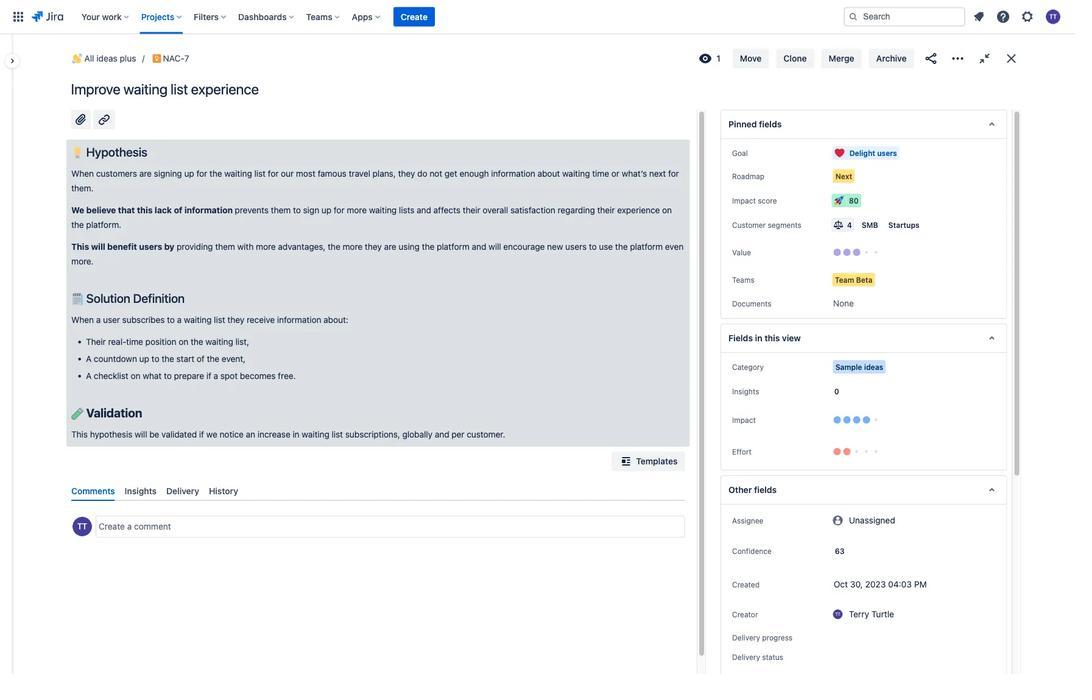 Task type: vqa. For each thing, say whether or not it's contained in the screenshot.
3
no



Task type: describe. For each thing, give the bounding box(es) containing it.
spot
[[220, 371, 237, 381]]

search image
[[849, 12, 859, 22]]

0 horizontal spatial will
[[91, 242, 105, 252]]

move
[[740, 53, 762, 63]]

that
[[118, 205, 135, 215]]

the up the start
[[190, 337, 203, 347]]

insights inside tab list
[[124, 486, 156, 496]]

advantages,
[[278, 242, 325, 252]]

history
[[209, 486, 238, 496]]

impact for impact
[[733, 416, 756, 424]]

0 vertical spatial teams button
[[303, 7, 345, 27]]

category
[[733, 363, 764, 371]]

impact for impact score
[[733, 196, 756, 205]]

2 their from the left
[[597, 205, 615, 215]]

be
[[149, 429, 159, 439]]

what
[[142, 371, 161, 381]]

create for create
[[401, 12, 428, 22]]

delight
[[850, 149, 876, 157]]

your work
[[82, 12, 122, 22]]

a left comment
[[127, 522, 132, 532]]

a left user
[[96, 315, 100, 325]]

information inside when customers are signing up for the waiting list for our most famous travel plans, they do not get enough information about waiting time or what's next for them.
[[491, 169, 535, 179]]

free.
[[278, 371, 296, 381]]

next
[[836, 172, 853, 180]]

to up their real-time position on the waiting list,
[[167, 315, 175, 325]]

ideas for sample
[[865, 363, 884, 371]]

0 horizontal spatial of
[[174, 205, 182, 215]]

more right with
[[256, 242, 276, 252]]

progress
[[763, 633, 793, 642]]

or
[[612, 169, 620, 179]]

providing them with more advantages, the more they are using the platform and will encourage new users to use the platform even more.
[[71, 242, 686, 266]]

4
[[848, 221, 853, 229]]

prevents
[[235, 205, 268, 215]]

fields for other fields
[[755, 485, 777, 495]]

when for when customers are signing up for the waiting list for our most famous travel plans, they do not get enough information about waiting time or what's next for them.
[[71, 169, 94, 179]]

:notepad_spiral: image
[[71, 293, 83, 305]]

impact button
[[729, 413, 760, 427]]

new
[[547, 242, 563, 252]]

comments
[[71, 486, 115, 496]]

the inside 'prevents them to sign up for more waiting lists and affects their overall satisfaction regarding their experience on the platform.'
[[71, 220, 84, 230]]

waiting down plus
[[123, 80, 168, 98]]

:test_tube: image
[[71, 408, 83, 420]]

goal
[[733, 149, 748, 157]]

1 platform from the left
[[437, 242, 470, 252]]

effort
[[733, 447, 752, 456]]

providing
[[176, 242, 213, 252]]

sign
[[303, 205, 319, 215]]

we
[[206, 429, 217, 439]]

0 vertical spatial this
[[137, 205, 152, 215]]

:test_tube: image
[[71, 408, 83, 420]]

the right using
[[422, 242, 434, 252]]

subscribes
[[122, 315, 165, 325]]

when for when a user subscribes to a waiting list they receive information about:
[[71, 315, 94, 325]]

famous
[[318, 169, 346, 179]]

becomes
[[240, 371, 275, 381]]

0 horizontal spatial in
[[293, 429, 299, 439]]

for left our
[[268, 169, 278, 179]]

per
[[452, 429, 464, 439]]

sample ideas
[[836, 363, 884, 371]]

customer segments button
[[729, 218, 806, 232]]

editor templates image
[[619, 454, 634, 469]]

work
[[102, 12, 122, 22]]

templates
[[636, 456, 678, 466]]

their real-time position on the waiting list,
[[86, 337, 249, 347]]

prevents them to sign up for more waiting lists and affects their overall satisfaction regarding their experience on the platform.
[[71, 205, 674, 230]]

next
[[649, 169, 666, 179]]

fields
[[729, 333, 753, 343]]

clone button
[[777, 49, 815, 68]]

creator button
[[729, 607, 762, 622]]

real-
[[108, 337, 126, 347]]

weighting value image
[[834, 220, 844, 230]]

a up their real-time position on the waiting list,
[[177, 315, 181, 325]]

your profile and settings image
[[1047, 9, 1061, 24]]

do
[[417, 169, 427, 179]]

user
[[103, 315, 120, 325]]

all
[[84, 53, 94, 63]]

:wave: image
[[72, 54, 82, 63]]

delivery for delivery status
[[733, 653, 761, 661]]

link issue image
[[97, 112, 111, 127]]

assignee
[[733, 516, 764, 525]]

with
[[237, 242, 253, 252]]

63
[[835, 547, 845, 555]]

merge
[[829, 53, 855, 63]]

your
[[82, 12, 100, 22]]

using
[[399, 242, 420, 252]]

comment
[[134, 522, 171, 532]]

waiting up event,
[[205, 337, 233, 347]]

and inside 'prevents them to sign up for more waiting lists and affects their overall satisfaction regarding their experience on the platform.'
[[417, 205, 431, 215]]

checklist
[[94, 371, 128, 381]]

filters button
[[190, 7, 231, 27]]

users inside providing them with more advantages, the more they are using the platform and will encourage new users to use the platform even more.
[[565, 242, 587, 252]]

hypothesis
[[83, 144, 147, 159]]

2 vertical spatial information
[[277, 315, 321, 325]]

2 vertical spatial on
[[130, 371, 140, 381]]

for right next
[[668, 169, 679, 179]]

confidence button
[[729, 544, 776, 558]]

archive button
[[870, 49, 915, 68]]

settings image
[[1021, 9, 1036, 24]]

when a user subscribes to a waiting list they receive information about:
[[71, 315, 348, 325]]

delivery status button
[[729, 650, 788, 664]]

regarding
[[558, 205, 595, 215]]

delivery progress button
[[729, 630, 797, 645]]

position
[[145, 337, 176, 347]]

customer segments
[[733, 221, 802, 229]]

will inside providing them with more advantages, the more they are using the platform and will encourage new users to use the platform even more.
[[489, 242, 501, 252]]

improve
[[71, 80, 120, 98]]

this for this will benefit users by
[[71, 242, 89, 252]]

list left receive
[[214, 315, 225, 325]]

more for advantages,
[[343, 242, 362, 252]]

created button
[[729, 577, 764, 592]]

assignee button
[[729, 513, 768, 528]]

a for a checklist on what to prepare if a spot becomes free.
[[86, 371, 91, 381]]

oct
[[834, 579, 849, 589]]

overall
[[483, 205, 508, 215]]

impact score button
[[729, 193, 781, 208]]

what's
[[622, 169, 647, 179]]

smb
[[862, 221, 879, 229]]

they inside when customers are signing up for the waiting list for our most famous travel plans, they do not get enough information about waiting time or what's next for them.
[[398, 169, 415, 179]]

most
[[296, 169, 315, 179]]

a left spot
[[213, 371, 218, 381]]

an
[[246, 429, 255, 439]]

prepare
[[174, 371, 204, 381]]

1 horizontal spatial teams
[[733, 276, 755, 284]]

view
[[783, 333, 801, 343]]

experience inside 'prevents them to sign up for more waiting lists and affects their overall satisfaction regarding their experience on the platform.'
[[617, 205, 660, 215]]

the down their real-time position on the waiting list,
[[161, 354, 174, 364]]

clone
[[784, 53, 807, 63]]

sample
[[836, 363, 863, 371]]

Search field
[[844, 7, 966, 27]]



Task type: locate. For each thing, give the bounding box(es) containing it.
list,
[[235, 337, 249, 347]]

0 horizontal spatial time
[[126, 337, 143, 347]]

delivery inside delivery status popup button
[[733, 653, 761, 661]]

a left checklist
[[86, 371, 91, 381]]

1 horizontal spatial are
[[384, 242, 396, 252]]

confidence
[[733, 547, 772, 555]]

they left do
[[398, 169, 415, 179]]

current project sidebar image
[[0, 49, 27, 73]]

platform left even
[[630, 242, 663, 252]]

teams button left apps
[[303, 7, 345, 27]]

1 horizontal spatial will
[[134, 429, 147, 439]]

this down :test_tube: image
[[71, 429, 87, 439]]

and left per
[[435, 429, 449, 439]]

0 vertical spatial of
[[174, 205, 182, 215]]

delivery inside tab list
[[166, 486, 199, 496]]

of right the start
[[196, 354, 204, 364]]

they inside providing them with more advantages, the more they are using the platform and will encourage new users to use the platform even more.
[[365, 242, 382, 252]]

0 vertical spatial teams
[[306, 12, 333, 22]]

share image
[[924, 51, 939, 66]]

waiting right about
[[562, 169, 590, 179]]

the down we
[[71, 220, 84, 230]]

0 vertical spatial them
[[271, 205, 291, 215]]

1 horizontal spatial of
[[196, 354, 204, 364]]

1 vertical spatial information
[[184, 205, 233, 215]]

1 vertical spatial experience
[[617, 205, 660, 215]]

the inside when customers are signing up for the waiting list for our most famous travel plans, they do not get enough information about waiting time or what's next for them.
[[209, 169, 222, 179]]

collapse image
[[978, 51, 993, 66]]

up for signing
[[184, 169, 194, 179]]

create button
[[394, 7, 435, 27]]

projects button
[[138, 7, 187, 27]]

1 vertical spatial ideas
[[865, 363, 884, 371]]

time left the or
[[592, 169, 609, 179]]

users right delight
[[878, 149, 898, 157]]

teams
[[306, 12, 333, 22], [733, 276, 755, 284]]

impact inside dropdown button
[[733, 416, 756, 424]]

0 vertical spatial fields
[[760, 119, 782, 129]]

this for this hypothesis will be validated if we notice an increase in waiting list subscriptions, globally and per customer.
[[71, 429, 87, 439]]

1 horizontal spatial up
[[184, 169, 194, 179]]

1 vertical spatial they
[[365, 242, 382, 252]]

0 horizontal spatial they
[[227, 315, 244, 325]]

0 horizontal spatial insights
[[124, 486, 156, 496]]

0 horizontal spatial users
[[139, 242, 162, 252]]

:rocket: image
[[835, 196, 845, 205], [835, 196, 845, 205]]

more down when customers are signing up for the waiting list for our most famous travel plans, they do not get enough information about waiting time or what's next for them.
[[347, 205, 367, 215]]

this
[[137, 205, 152, 215], [765, 333, 780, 343]]

create right apps popup button
[[401, 12, 428, 22]]

0 horizontal spatial up
[[139, 354, 149, 364]]

1 vertical spatial if
[[199, 429, 204, 439]]

create for create a comment
[[98, 522, 125, 532]]

move button
[[733, 49, 769, 68]]

1 horizontal spatial and
[[435, 429, 449, 439]]

close image
[[1005, 51, 1019, 66]]

0 horizontal spatial platform
[[437, 242, 470, 252]]

insights up create a comment
[[124, 486, 156, 496]]

to right the what
[[164, 371, 171, 381]]

up right 'sign'
[[321, 205, 331, 215]]

on inside 'prevents them to sign up for more waiting lists and affects their overall satisfaction regarding their experience on the platform.'
[[662, 205, 672, 215]]

waiting up their real-time position on the waiting list,
[[184, 315, 211, 325]]

dashboards button
[[235, 7, 299, 27]]

all ideas plus
[[84, 53, 136, 63]]

banner containing your work
[[0, 0, 1076, 34]]

your work button
[[78, 7, 134, 27]]

0 vertical spatial create
[[401, 12, 428, 22]]

by
[[164, 242, 174, 252]]

list inside when customers are signing up for the waiting list for our most famous travel plans, they do not get enough information about waiting time or what's next for them.
[[254, 169, 265, 179]]

1 vertical spatial impact
[[733, 416, 756, 424]]

0 horizontal spatial ideas
[[97, 53, 117, 63]]

0 horizontal spatial and
[[417, 205, 431, 215]]

1 horizontal spatial ideas
[[865, 363, 884, 371]]

delight users
[[850, 149, 898, 157]]

all ideas plus link
[[70, 51, 136, 66]]

receive
[[247, 315, 275, 325]]

list
[[171, 80, 188, 98], [254, 169, 265, 179], [214, 315, 225, 325], [332, 429, 343, 439]]

1 horizontal spatial platform
[[630, 242, 663, 252]]

1 horizontal spatial insights
[[733, 387, 760, 396]]

them inside providing them with more advantages, the more they are using the platform and will encourage new users to use the platform even more.
[[215, 242, 235, 252]]

when down :notepad_spiral: image
[[71, 315, 94, 325]]

of right lack at the left
[[174, 205, 182, 215]]

0 horizontal spatial them
[[215, 242, 235, 252]]

solution definition
[[83, 291, 184, 305]]

tab list
[[66, 481, 690, 501]]

templates button
[[612, 452, 685, 471]]

fields right "other"
[[755, 485, 777, 495]]

0 horizontal spatial their
[[463, 205, 480, 215]]

customer.
[[467, 429, 505, 439]]

2 impact from the top
[[733, 416, 756, 424]]

believe
[[86, 205, 116, 215]]

time down subscribes
[[126, 337, 143, 347]]

users
[[878, 149, 898, 157], [139, 242, 162, 252], [565, 242, 587, 252]]

1 a from the top
[[86, 354, 91, 364]]

0 vertical spatial and
[[417, 205, 431, 215]]

the right advantages,
[[328, 242, 340, 252]]

add attachment image
[[73, 112, 88, 127]]

:heart: image
[[835, 148, 845, 158], [835, 148, 845, 158]]

1 vertical spatial when
[[71, 315, 94, 325]]

delivery inside popup button
[[733, 633, 761, 642]]

1 horizontal spatial users
[[565, 242, 587, 252]]

1 horizontal spatial them
[[271, 205, 291, 215]]

customer
[[733, 221, 766, 229]]

delivery for delivery
[[166, 486, 199, 496]]

turtle
[[872, 609, 895, 619]]

plus
[[120, 53, 136, 63]]

0 vertical spatial ideas
[[97, 53, 117, 63]]

and down overall
[[472, 242, 486, 252]]

1 vertical spatial of
[[196, 354, 204, 364]]

fields inside the pinned fields element
[[760, 119, 782, 129]]

them right prevents
[[271, 205, 291, 215]]

validation
[[86, 405, 142, 420]]

this hypothesis will be validated if we notice an increase in waiting list subscriptions, globally and per customer.
[[71, 429, 508, 439]]

ideas for all
[[97, 53, 117, 63]]

2 horizontal spatial on
[[662, 205, 672, 215]]

0 horizontal spatial are
[[139, 169, 151, 179]]

them for with
[[215, 242, 235, 252]]

in right increase
[[293, 429, 299, 439]]

waiting right increase
[[302, 429, 329, 439]]

globally
[[402, 429, 432, 439]]

ideas right sample
[[865, 363, 884, 371]]

a
[[96, 315, 100, 325], [177, 315, 181, 325], [213, 371, 218, 381], [127, 522, 132, 532]]

0 vertical spatial in
[[756, 333, 763, 343]]

1 vertical spatial teams button
[[729, 272, 759, 287]]

are left signing on the top left of the page
[[139, 169, 151, 179]]

when customers are signing up for the waiting list for our most famous travel plans, they do not get enough information about waiting time or what's next for them.
[[71, 169, 681, 193]]

1 vertical spatial in
[[293, 429, 299, 439]]

impact left score
[[733, 196, 756, 205]]

creator
[[733, 610, 759, 619]]

more for up
[[347, 205, 367, 215]]

1 horizontal spatial time
[[592, 169, 609, 179]]

1 horizontal spatial they
[[365, 242, 382, 252]]

event,
[[221, 354, 245, 364]]

the left event,
[[207, 354, 219, 364]]

plans,
[[372, 169, 396, 179]]

will left the encourage
[[489, 242, 501, 252]]

validated
[[161, 429, 197, 439]]

2 a from the top
[[86, 371, 91, 381]]

terry turtle image
[[834, 610, 843, 619]]

are inside when customers are signing up for the waiting list for our most famous travel plans, they do not get enough information about waiting time or what's next for them.
[[139, 169, 151, 179]]

impact down insights dropdown button at the bottom of page
[[733, 416, 756, 424]]

experience down what's
[[617, 205, 660, 215]]

1 vertical spatial fields
[[755, 485, 777, 495]]

up for sign
[[321, 205, 331, 215]]

appswitcher icon image
[[11, 9, 26, 24]]

more image
[[951, 51, 966, 66]]

2 this from the top
[[71, 429, 87, 439]]

experience
[[191, 80, 259, 98], [617, 205, 660, 215]]

2 horizontal spatial they
[[398, 169, 415, 179]]

delivery
[[166, 486, 199, 496], [733, 633, 761, 642], [733, 653, 761, 661]]

more down 'prevents them to sign up for more waiting lists and affects their overall satisfaction regarding their experience on the platform.'
[[343, 242, 362, 252]]

to left 'sign'
[[293, 205, 301, 215]]

affects
[[433, 205, 460, 215]]

on up even
[[662, 205, 672, 215]]

up inside 'prevents them to sign up for more waiting lists and affects their overall satisfaction regarding their experience on the platform.'
[[321, 205, 331, 215]]

other fields
[[729, 485, 777, 495]]

up up the what
[[139, 354, 149, 364]]

will up more.
[[91, 242, 105, 252]]

their right regarding
[[597, 205, 615, 215]]

impact inside popup button
[[733, 196, 756, 205]]

if left we in the left bottom of the page
[[199, 429, 204, 439]]

if
[[206, 371, 211, 381], [199, 429, 204, 439]]

pinned
[[729, 119, 757, 129]]

information up providing
[[184, 205, 233, 215]]

the right use
[[615, 242, 628, 252]]

encourage
[[503, 242, 545, 252]]

when up the them.
[[71, 169, 94, 179]]

0
[[835, 387, 840, 396]]

up
[[184, 169, 194, 179], [321, 205, 331, 215], [139, 354, 149, 364]]

our
[[281, 169, 294, 179]]

1 horizontal spatial if
[[206, 371, 211, 381]]

1 horizontal spatial this
[[765, 333, 780, 343]]

archive
[[877, 53, 907, 63]]

:bulb: image
[[71, 147, 83, 159], [71, 147, 83, 159]]

startups
[[889, 221, 920, 229]]

ideas right all
[[97, 53, 117, 63]]

for right signing on the top left of the page
[[196, 169, 207, 179]]

fields in this view element
[[721, 324, 1008, 353]]

goal button
[[729, 146, 752, 160]]

0 horizontal spatial on
[[130, 371, 140, 381]]

1 horizontal spatial create
[[401, 12, 428, 22]]

if right "prepare"
[[206, 371, 211, 381]]

score
[[758, 196, 777, 205]]

1 vertical spatial them
[[215, 242, 235, 252]]

2 horizontal spatial up
[[321, 205, 331, 215]]

beta
[[857, 276, 873, 284]]

and right lists
[[417, 205, 431, 215]]

1 horizontal spatial experience
[[617, 205, 660, 215]]

platform down affects
[[437, 242, 470, 252]]

0 horizontal spatial this
[[137, 205, 152, 215]]

1 horizontal spatial in
[[756, 333, 763, 343]]

insights inside dropdown button
[[733, 387, 760, 396]]

them for to
[[271, 205, 291, 215]]

apps
[[352, 12, 373, 22]]

on up the start
[[178, 337, 188, 347]]

nac-7
[[163, 53, 189, 63]]

this right that
[[137, 205, 152, 215]]

2 vertical spatial they
[[227, 315, 244, 325]]

0 vertical spatial when
[[71, 169, 94, 179]]

to inside providing them with more advantages, the more they are using the platform and will encourage new users to use the platform even more.
[[589, 242, 597, 252]]

0 vertical spatial time
[[592, 169, 609, 179]]

waiting up prevents
[[224, 169, 252, 179]]

0 horizontal spatial teams
[[306, 12, 333, 22]]

notifications image
[[972, 9, 987, 24]]

:wave: image
[[72, 54, 82, 63]]

are inside providing them with more advantages, the more they are using the platform and will encourage new users to use the platform even more.
[[384, 242, 396, 252]]

a down their
[[86, 354, 91, 364]]

list left "subscriptions,"
[[332, 429, 343, 439]]

2 platform from the left
[[630, 242, 663, 252]]

2 horizontal spatial and
[[472, 242, 486, 252]]

category button
[[729, 360, 768, 374]]

pinned fields element
[[721, 110, 1008, 139]]

them left with
[[215, 242, 235, 252]]

1 vertical spatial delivery
[[733, 633, 761, 642]]

primary element
[[7, 0, 844, 34]]

1 vertical spatial insights
[[124, 486, 156, 496]]

1 this from the top
[[71, 242, 89, 252]]

teams up documents dropdown button
[[733, 276, 755, 284]]

roadmap button
[[729, 169, 769, 183]]

:notepad_spiral: image
[[71, 293, 83, 305]]

pm
[[915, 579, 927, 589]]

improve waiting list experience
[[71, 80, 259, 98]]

teams left apps
[[306, 12, 333, 22]]

we
[[71, 205, 84, 215]]

0 vertical spatial if
[[206, 371, 211, 381]]

users right new
[[565, 242, 587, 252]]

1 vertical spatial time
[[126, 337, 143, 347]]

help image
[[997, 9, 1011, 24]]

we believe that this lack of information
[[71, 205, 235, 215]]

when inside when customers are signing up for the waiting list for our most famous travel plans, they do not get enough information about waiting time or what's next for them.
[[71, 169, 94, 179]]

this left view
[[765, 333, 780, 343]]

waiting inside 'prevents them to sign up for more waiting lists and affects their overall satisfaction regarding their experience on the platform.'
[[369, 205, 397, 215]]

to left use
[[589, 242, 597, 252]]

about
[[538, 169, 560, 179]]

0 vertical spatial this
[[71, 242, 89, 252]]

2 horizontal spatial users
[[878, 149, 898, 157]]

0 horizontal spatial information
[[184, 205, 233, 215]]

fields right pinned
[[760, 119, 782, 129]]

0 horizontal spatial if
[[199, 429, 204, 439]]

impact
[[733, 196, 756, 205], [733, 416, 756, 424]]

nac-
[[163, 53, 185, 63]]

1 vertical spatial are
[[384, 242, 396, 252]]

0 vertical spatial impact
[[733, 196, 756, 205]]

will left be
[[134, 429, 147, 439]]

notice
[[219, 429, 243, 439]]

experience down nac-7 link
[[191, 80, 259, 98]]

1 vertical spatial a
[[86, 371, 91, 381]]

1 vertical spatial teams
[[733, 276, 755, 284]]

2 when from the top
[[71, 315, 94, 325]]

2 vertical spatial and
[[435, 429, 449, 439]]

list down nac-7
[[171, 80, 188, 98]]

2 horizontal spatial will
[[489, 242, 501, 252]]

oct 30, 2023 04:03 pm
[[834, 579, 927, 589]]

their left overall
[[463, 205, 480, 215]]

they up "list,"
[[227, 315, 244, 325]]

0 vertical spatial delivery
[[166, 486, 199, 496]]

1 impact from the top
[[733, 196, 756, 205]]

users left by
[[139, 242, 162, 252]]

0 horizontal spatial create
[[98, 522, 125, 532]]

1 vertical spatial this
[[765, 333, 780, 343]]

2 horizontal spatial information
[[491, 169, 535, 179]]

even
[[665, 242, 684, 252]]

to inside 'prevents them to sign up for more waiting lists and affects their overall satisfaction regarding their experience on the platform.'
[[293, 205, 301, 215]]

0 vertical spatial information
[[491, 169, 535, 179]]

other
[[729, 485, 752, 495]]

teams button up documents dropdown button
[[729, 272, 759, 287]]

list left our
[[254, 169, 265, 179]]

get
[[445, 169, 457, 179]]

0 vertical spatial on
[[662, 205, 672, 215]]

1 their from the left
[[463, 205, 480, 215]]

for right 'sign'
[[334, 205, 344, 215]]

on left the what
[[130, 371, 140, 381]]

value button
[[729, 245, 755, 260]]

1 vertical spatial and
[[472, 242, 486, 252]]

benefit
[[107, 242, 137, 252]]

up right signing on the top left of the page
[[184, 169, 194, 179]]

delivery left history
[[166, 486, 199, 496]]

1 horizontal spatial teams button
[[729, 272, 759, 287]]

they down 'prevents them to sign up for more waiting lists and affects their overall satisfaction regarding their experience on the platform.'
[[365, 242, 382, 252]]

1 vertical spatial create
[[98, 522, 125, 532]]

platform.
[[86, 220, 121, 230]]

create inside button
[[401, 12, 428, 22]]

create down comments
[[98, 522, 125, 532]]

0 vertical spatial they
[[398, 169, 415, 179]]

delivery status
[[733, 653, 784, 661]]

terry
[[850, 609, 870, 619]]

dashboards
[[238, 12, 287, 22]]

tab list containing comments
[[66, 481, 690, 501]]

created
[[733, 580, 760, 589]]

1 vertical spatial up
[[321, 205, 331, 215]]

unassigned image
[[834, 516, 843, 525]]

a for a countdown up to the start of the event,
[[86, 354, 91, 364]]

1 vertical spatial this
[[71, 429, 87, 439]]

1 vertical spatial on
[[178, 337, 188, 347]]

1 when from the top
[[71, 169, 94, 179]]

lists
[[399, 205, 414, 215]]

information left about
[[491, 169, 535, 179]]

0 vertical spatial a
[[86, 354, 91, 364]]

1
[[717, 53, 721, 63]]

1 horizontal spatial their
[[597, 205, 615, 215]]

2 vertical spatial up
[[139, 354, 149, 364]]

are left using
[[384, 242, 396, 252]]

other fields element
[[721, 475, 1008, 505]]

2 vertical spatial delivery
[[733, 653, 761, 661]]

for inside 'prevents them to sign up for more waiting lists and affects their overall satisfaction regarding their experience on the platform.'
[[334, 205, 344, 215]]

this up more.
[[71, 242, 89, 252]]

more inside 'prevents them to sign up for more waiting lists and affects their overall satisfaction regarding their experience on the platform.'
[[347, 205, 367, 215]]

fields for pinned fields
[[760, 119, 782, 129]]

them inside 'prevents them to sign up for more waiting lists and affects their overall satisfaction regarding their experience on the platform.'
[[271, 205, 291, 215]]

1 horizontal spatial on
[[178, 337, 188, 347]]

the right signing on the top left of the page
[[209, 169, 222, 179]]

solution
[[86, 291, 130, 305]]

jira image
[[32, 9, 63, 24], [32, 9, 63, 24]]

waiting left lists
[[369, 205, 397, 215]]

1 horizontal spatial information
[[277, 315, 321, 325]]

delivery for delivery progress
[[733, 633, 761, 642]]

up inside when customers are signing up for the waiting list for our most famous travel plans, they do not get enough information about waiting time or what's next for them.
[[184, 169, 194, 179]]

banner
[[0, 0, 1076, 34]]

fields inside other fields element
[[755, 485, 777, 495]]

in right fields
[[756, 333, 763, 343]]

to up the what
[[151, 354, 159, 364]]

fields in this view
[[729, 333, 801, 343]]

this will benefit users by
[[71, 242, 174, 252]]

delivery down delivery progress in the right bottom of the page
[[733, 653, 761, 661]]

their
[[463, 205, 480, 215], [597, 205, 615, 215]]

insights button
[[729, 384, 763, 399]]

and inside providing them with more advantages, the more they are using the platform and will encourage new users to use the platform even more.
[[472, 242, 486, 252]]

information left 'about:'
[[277, 315, 321, 325]]

time inside when customers are signing up for the waiting list for our most famous travel plans, they do not get enough information about waiting time or what's next for them.
[[592, 169, 609, 179]]

0 vertical spatial experience
[[191, 80, 259, 98]]

0 horizontal spatial teams button
[[303, 7, 345, 27]]

pinned fields
[[729, 119, 782, 129]]

insights down category dropdown button
[[733, 387, 760, 396]]

teams inside primary element
[[306, 12, 333, 22]]

delivery up delivery status popup button
[[733, 633, 761, 642]]

0 vertical spatial are
[[139, 169, 151, 179]]



